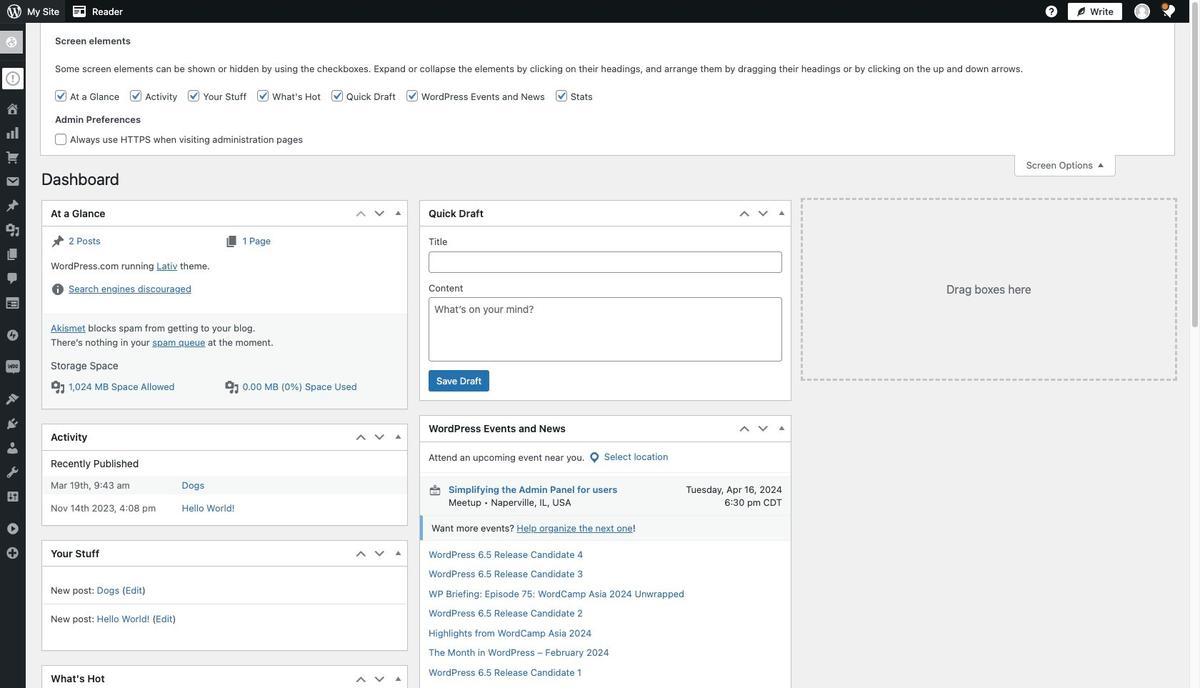Task type: vqa. For each thing, say whether or not it's contained in the screenshot.
main menu Navigation
yes



Task type: locate. For each thing, give the bounding box(es) containing it.
What's on your mind? text field
[[429, 297, 783, 362]]

None submit
[[429, 370, 490, 392]]

None checkbox
[[55, 90, 66, 102], [130, 90, 142, 102], [332, 90, 343, 102], [407, 90, 418, 102], [556, 90, 567, 102], [55, 133, 66, 145], [55, 90, 66, 102], [130, 90, 142, 102], [332, 90, 343, 102], [407, 90, 418, 102], [556, 90, 567, 102], [55, 133, 66, 145]]

None text field
[[429, 251, 783, 273]]

toolbar navigation
[[0, 0, 1181, 23]]

main menu navigation
[[0, 23, 26, 565]]

None checkbox
[[188, 90, 200, 102], [257, 90, 269, 102], [188, 90, 200, 102], [257, 90, 269, 102]]



Task type: describe. For each thing, give the bounding box(es) containing it.
expand main menu image
[[0, 517, 26, 541]]



